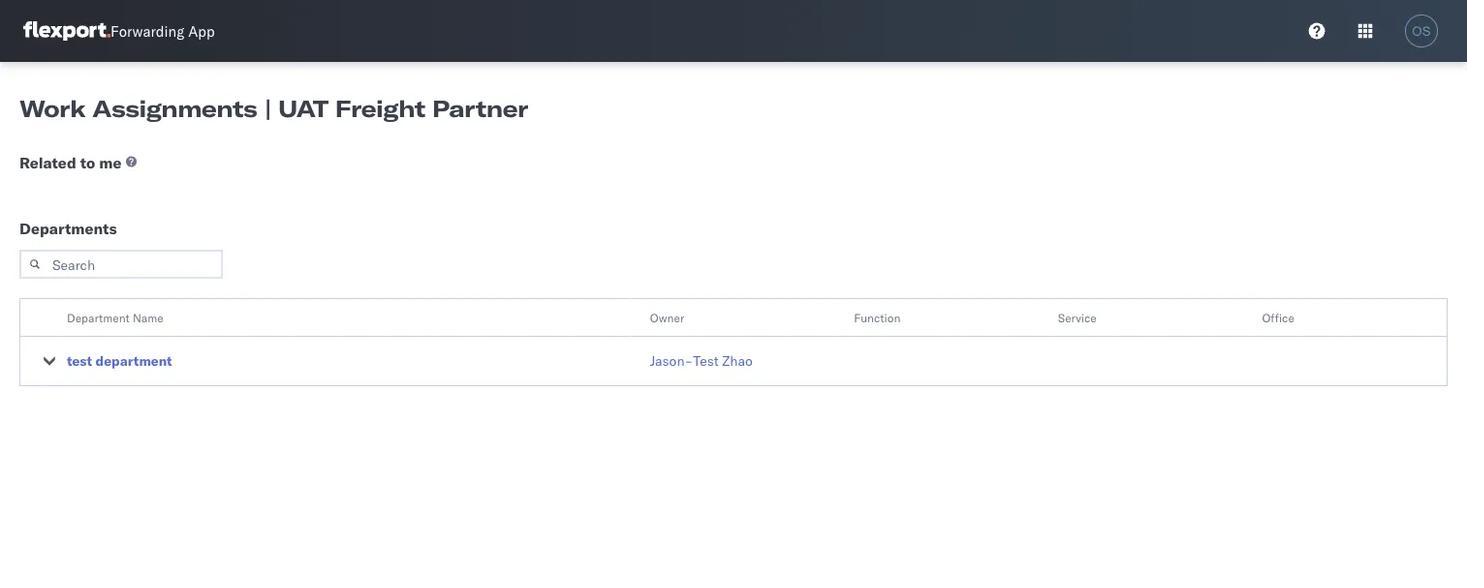 Task type: describe. For each thing, give the bounding box(es) containing it.
work
[[19, 94, 86, 123]]

test
[[67, 353, 92, 370]]

test department link
[[67, 352, 172, 371]]

forwarding
[[110, 22, 184, 40]]

departments
[[19, 219, 117, 238]]

forwarding app link
[[23, 21, 215, 41]]

jason-test zhao
[[650, 353, 753, 370]]

related to me
[[19, 153, 122, 172]]

uat
[[278, 94, 328, 123]]

app
[[188, 22, 215, 40]]

office
[[1262, 311, 1295, 325]]

Search text field
[[19, 250, 223, 279]]

related
[[19, 153, 76, 172]]

department name
[[67, 311, 164, 325]]

test
[[693, 353, 719, 370]]

test department
[[67, 353, 172, 370]]

owner
[[650, 311, 684, 325]]

function
[[854, 311, 901, 325]]

department
[[96, 353, 172, 370]]

flexport. image
[[23, 21, 110, 41]]



Task type: locate. For each thing, give the bounding box(es) containing it.
work assignments | uat freight partner
[[19, 94, 528, 123]]

forwarding app
[[110, 22, 215, 40]]

department
[[67, 311, 130, 325]]

partner
[[432, 94, 528, 123]]

to
[[80, 153, 95, 172]]

jason-
[[650, 353, 693, 370]]

os button
[[1399, 9, 1444, 53]]

name
[[133, 311, 164, 325]]

assignments
[[92, 94, 257, 123]]

os
[[1412, 24, 1431, 38]]

me
[[99, 153, 122, 172]]

jason-test zhao link
[[650, 352, 753, 371]]

zhao
[[722, 353, 753, 370]]

|
[[264, 94, 272, 123]]

service
[[1058, 311, 1097, 325]]

freight
[[335, 94, 425, 123]]



Task type: vqa. For each thing, say whether or not it's contained in the screenshot.
Partner
yes



